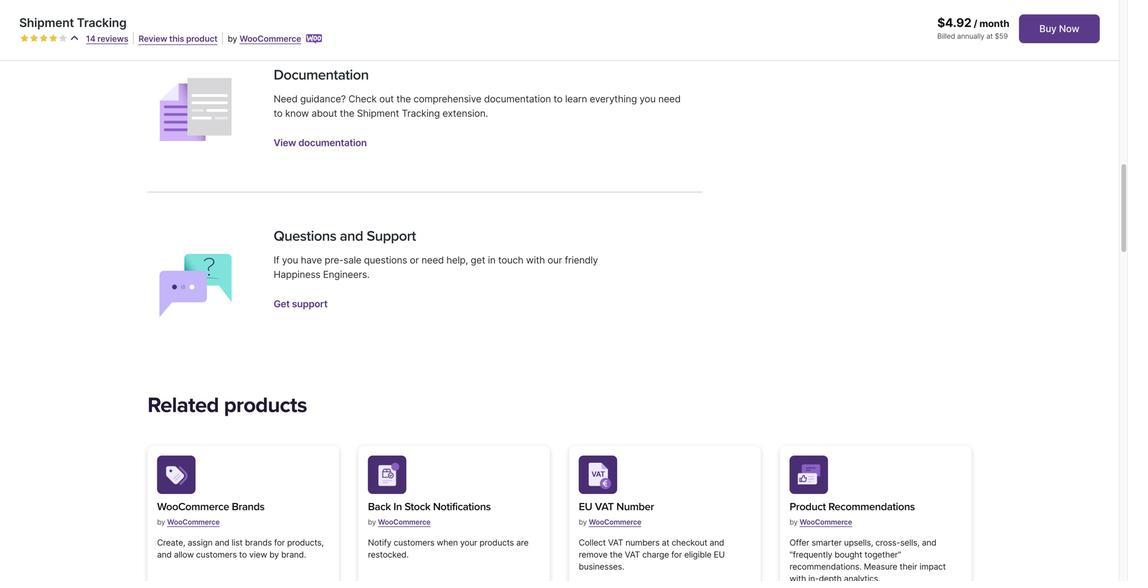 Task type: describe. For each thing, give the bounding box(es) containing it.
offer smarter upsells, cross-sells, and "frequently bought together" recommendations. measure their impact with in-depth analytics.
[[790, 538, 947, 582]]

view documentation
[[274, 137, 367, 149]]

review
[[139, 34, 167, 44]]

with our friendly happiness engineers.
[[274, 255, 599, 281]]

friendly
[[565, 255, 599, 266]]

and down create,
[[157, 550, 172, 561]]

woocommerce link for eu vat number
[[589, 514, 642, 532]]

need guidance? check out the comprehensive documentation to learn everything you need to know about the shipment tracking extension.
[[274, 93, 681, 119]]

eu inside eu vat number by woocommerce
[[579, 501, 593, 514]]

number
[[617, 501, 655, 514]]

documentation inside need guidance? check out the comprehensive documentation to learn everything you need to know about the shipment tracking extension.
[[484, 93, 551, 105]]

14 reviews link
[[86, 34, 128, 44]]

notifications
[[433, 501, 491, 514]]

1 vertical spatial to
[[274, 108, 283, 119]]

1 vertical spatial documentation
[[299, 137, 367, 149]]

numbers
[[626, 538, 660, 549]]

know
[[285, 108, 309, 119]]

back in stock notifications by woocommerce
[[368, 501, 491, 527]]

collect vat numbers at checkout and remove the vat charge for eligible eu businesses.
[[579, 538, 725, 573]]

brand.
[[281, 550, 306, 561]]

the inside collect vat numbers at checkout and remove the vat charge for eligible eu businesses.
[[610, 550, 623, 561]]

product recommendations by woocommerce
[[790, 501, 916, 527]]

collect
[[579, 538, 606, 549]]

rate product 2 stars image
[[30, 34, 38, 43]]

impact
[[920, 562, 947, 573]]

measure
[[865, 562, 898, 573]]

smarter
[[812, 538, 842, 549]]

rate product 5 stars image
[[59, 34, 67, 43]]

get support link
[[274, 298, 328, 310]]

if
[[274, 255, 280, 266]]

back in stock notifications link
[[368, 500, 491, 516]]

learn
[[566, 93, 588, 105]]

allow
[[174, 550, 194, 561]]

0 vertical spatial to
[[554, 93, 563, 105]]

customers inside notify customers when your products are restocked.
[[394, 538, 435, 549]]

analytics.
[[845, 574, 881, 582]]

create,
[[157, 538, 185, 549]]

review this product button
[[139, 33, 218, 45]]

comprehensive
[[414, 93, 482, 105]]

by woocommerce
[[228, 34, 301, 44]]

brands
[[245, 538, 272, 549]]

documentation
[[274, 66, 369, 84]]

with inside the with our friendly happiness engineers.
[[526, 255, 545, 266]]

vat for collect
[[609, 538, 624, 549]]

and inside the offer smarter upsells, cross-sells, and "frequently bought together" recommendations. measure their impact with in-depth analytics.
[[923, 538, 937, 549]]

eu vat number link
[[579, 500, 655, 516]]

product
[[186, 34, 218, 44]]

product recommendations link
[[790, 500, 916, 516]]

woocommerce link for back in stock notifications
[[378, 514, 431, 532]]

annually
[[958, 32, 985, 41]]

together"
[[865, 550, 902, 561]]

for inside collect vat numbers at checkout and remove the vat charge for eligible eu businesses.
[[672, 550, 683, 561]]

0 horizontal spatial need
[[422, 255, 444, 266]]

checkout
[[672, 538, 708, 549]]

product
[[790, 501, 826, 514]]

0 vertical spatial shipment
[[19, 15, 74, 30]]

in
[[394, 501, 402, 514]]

products inside notify customers when your products are restocked.
[[480, 538, 514, 549]]

rate product 1 star image
[[20, 34, 29, 43]]

rate product 4 stars image
[[49, 34, 58, 43]]

by inside woocommerce brands by woocommerce
[[157, 519, 165, 527]]

back
[[368, 501, 391, 514]]

view documentation link
[[274, 137, 367, 149]]

now
[[1060, 23, 1080, 35]]

recommendations
[[829, 501, 916, 514]]

shipment inside need guidance? check out the comprehensive documentation to learn everything you need to know about the shipment tracking extension.
[[357, 108, 399, 119]]

or
[[410, 255, 419, 266]]

buy now link
[[1020, 14, 1101, 43]]

need
[[274, 93, 298, 105]]

out
[[380, 93, 394, 105]]

eu vat number by woocommerce
[[579, 501, 655, 527]]

buy
[[1040, 23, 1057, 35]]

have
[[301, 255, 322, 266]]

by inside create, assign and list brands for products, and allow customers to view by brand.
[[270, 550, 279, 561]]

$59
[[996, 32, 1009, 41]]

need inside need guidance? check out the comprehensive documentation to learn everything you need to know about the shipment tracking extension.
[[659, 93, 681, 105]]

rate product 3 stars image
[[40, 34, 48, 43]]

view
[[249, 550, 267, 561]]

0 horizontal spatial the
[[340, 108, 355, 119]]

questions and support
[[274, 228, 416, 245]]

for inside create, assign and list brands for products, and allow customers to view by brand.
[[274, 538, 285, 549]]

and up sale
[[340, 228, 363, 245]]

pre-
[[325, 255, 344, 266]]

you inside need guidance? check out the comprehensive documentation to learn everything you need to know about the shipment tracking extension.
[[640, 93, 656, 105]]

developed by woocommerce image
[[306, 34, 323, 44]]

about
[[312, 108, 337, 119]]

eu inside collect vat numbers at checkout and remove the vat charge for eligible eu businesses.
[[714, 550, 725, 561]]

in-
[[809, 574, 819, 582]]

bought
[[835, 550, 863, 561]]

0 vertical spatial products
[[224, 393, 307, 419]]

questions
[[274, 228, 337, 245]]

list
[[232, 538, 243, 549]]

get
[[471, 255, 486, 266]]



Task type: locate. For each thing, give the bounding box(es) containing it.
view
[[274, 137, 296, 149]]

1 vertical spatial for
[[672, 550, 683, 561]]

check
[[349, 93, 377, 105]]

extension.
[[443, 108, 488, 119]]

notify customers when your products are restocked.
[[368, 538, 529, 561]]

1 horizontal spatial shipment
[[357, 108, 399, 119]]

to
[[554, 93, 563, 105], [274, 108, 283, 119], [239, 550, 247, 561]]

0 horizontal spatial customers
[[196, 550, 237, 561]]

0 horizontal spatial documentation
[[299, 137, 367, 149]]

1 horizontal spatial to
[[274, 108, 283, 119]]

0 horizontal spatial products
[[224, 393, 307, 419]]

billed
[[938, 32, 956, 41]]

for up brand.
[[274, 538, 285, 549]]

0 horizontal spatial to
[[239, 550, 247, 561]]

stock
[[405, 501, 431, 514]]

woocommerce inside eu vat number by woocommerce
[[589, 519, 642, 527]]

by right product
[[228, 34, 237, 44]]

1 horizontal spatial tracking
[[402, 108, 440, 119]]

products,
[[287, 538, 324, 549]]

and inside collect vat numbers at checkout and remove the vat charge for eligible eu businesses.
[[710, 538, 725, 549]]

by
[[228, 34, 237, 44], [157, 519, 165, 527], [368, 519, 376, 527], [579, 519, 587, 527], [790, 519, 798, 527], [270, 550, 279, 561]]

0 vertical spatial tracking
[[77, 15, 127, 30]]

0 vertical spatial eu
[[579, 501, 593, 514]]

customers down assign
[[196, 550, 237, 561]]

upsells,
[[845, 538, 874, 549]]

you right if
[[282, 255, 298, 266]]

by inside product recommendations by woocommerce
[[790, 519, 798, 527]]

0 vertical spatial with
[[526, 255, 545, 266]]

0 vertical spatial for
[[274, 538, 285, 549]]

by down back
[[368, 519, 376, 527]]

1 horizontal spatial eu
[[714, 550, 725, 561]]

1 vertical spatial customers
[[196, 550, 237, 561]]

this
[[169, 34, 184, 44]]

1 vertical spatial at
[[662, 538, 670, 549]]

happiness engineers.
[[274, 269, 370, 281]]

1 horizontal spatial documentation
[[484, 93, 551, 105]]

our
[[548, 255, 563, 266]]

if you have pre-sale questions or need help, get in touch
[[274, 255, 524, 266]]

shipment down 'out'
[[357, 108, 399, 119]]

documentation down about at left top
[[299, 137, 367, 149]]

vat inside eu vat number by woocommerce
[[595, 501, 614, 514]]

1 vertical spatial the
[[340, 108, 355, 119]]

with inside the offer smarter upsells, cross-sells, and "frequently bought together" recommendations. measure their impact with in-depth analytics.
[[790, 574, 807, 582]]

the down check
[[340, 108, 355, 119]]

related products
[[148, 393, 307, 419]]

by inside back in stock notifications by woocommerce
[[368, 519, 376, 527]]

eu
[[579, 501, 593, 514], [714, 550, 725, 561]]

1 horizontal spatial the
[[397, 93, 411, 105]]

1 horizontal spatial for
[[672, 550, 683, 561]]

at inside collect vat numbers at checkout and remove the vat charge for eligible eu businesses.
[[662, 538, 670, 549]]

for down checkout
[[672, 550, 683, 561]]

2 vertical spatial to
[[239, 550, 247, 561]]

1 horizontal spatial with
[[790, 574, 807, 582]]

buy now
[[1040, 23, 1080, 35]]

$4.92
[[938, 15, 972, 30]]

month
[[980, 18, 1010, 29]]

0 horizontal spatial for
[[274, 538, 285, 549]]

2 vertical spatial vat
[[625, 550, 641, 561]]

at
[[987, 32, 994, 41], [662, 538, 670, 549]]

by up collect
[[579, 519, 587, 527]]

cross-
[[876, 538, 901, 549]]

and left list
[[215, 538, 230, 549]]

everything
[[590, 93, 637, 105]]

at up charge
[[662, 538, 670, 549]]

by inside eu vat number by woocommerce
[[579, 519, 587, 527]]

0 vertical spatial customers
[[394, 538, 435, 549]]

help,
[[447, 255, 468, 266]]

related
[[148, 393, 219, 419]]

need right everything
[[659, 93, 681, 105]]

you
[[640, 93, 656, 105], [282, 255, 298, 266]]

1 horizontal spatial at
[[987, 32, 994, 41]]

woocommerce brands by woocommerce
[[157, 501, 265, 527]]

woocommerce link for woocommerce brands
[[167, 514, 220, 532]]

you right everything
[[640, 93, 656, 105]]

to down list
[[239, 550, 247, 561]]

tracking down comprehensive
[[402, 108, 440, 119]]

by up create,
[[157, 519, 165, 527]]

sale
[[344, 255, 362, 266]]

1 vertical spatial vat
[[609, 538, 624, 549]]

1 vertical spatial eu
[[714, 550, 725, 561]]

woocommerce
[[240, 34, 301, 44], [157, 501, 229, 514], [167, 519, 220, 527], [378, 519, 431, 527], [589, 519, 642, 527], [800, 519, 853, 527]]

1 vertical spatial you
[[282, 255, 298, 266]]

restocked.
[[368, 550, 409, 561]]

1 vertical spatial tracking
[[402, 108, 440, 119]]

at left $59
[[987, 32, 994, 41]]

woocommerce brands link
[[157, 500, 265, 516]]

need right or at top
[[422, 255, 444, 266]]

sells,
[[901, 538, 920, 549]]

1 vertical spatial need
[[422, 255, 444, 266]]

shipment tracking
[[19, 15, 127, 30]]

the right 'out'
[[397, 93, 411, 105]]

0 vertical spatial the
[[397, 93, 411, 105]]

0 vertical spatial you
[[640, 93, 656, 105]]

charge
[[643, 550, 670, 561]]

0 horizontal spatial eu
[[579, 501, 593, 514]]

offer
[[790, 538, 810, 549]]

with
[[526, 255, 545, 266], [790, 574, 807, 582]]

0 vertical spatial need
[[659, 93, 681, 105]]

$4.92 / month billed annually at $59
[[938, 15, 1010, 41]]

assign
[[188, 538, 213, 549]]

for
[[274, 538, 285, 549], [672, 550, 683, 561]]

eligible
[[685, 550, 712, 561]]

0 vertical spatial at
[[987, 32, 994, 41]]

in
[[488, 255, 496, 266]]

and right sells,
[[923, 538, 937, 549]]

customers up restocked.
[[394, 538, 435, 549]]

to left "learn" in the top of the page
[[554, 93, 563, 105]]

brands
[[232, 501, 265, 514]]

woocommerce link for product recommendations
[[800, 514, 853, 532]]

customers
[[394, 538, 435, 549], [196, 550, 237, 561]]

customers inside create, assign and list brands for products, and allow customers to view by brand.
[[196, 550, 237, 561]]

1 horizontal spatial you
[[640, 93, 656, 105]]

vat for eu
[[595, 501, 614, 514]]

are
[[517, 538, 529, 549]]

1 vertical spatial shipment
[[357, 108, 399, 119]]

businesses.
[[579, 562, 625, 573]]

at inside the $4.92 / month billed annually at $59
[[987, 32, 994, 41]]

0 vertical spatial documentation
[[484, 93, 551, 105]]

with left in-
[[790, 574, 807, 582]]

1 vertical spatial with
[[790, 574, 807, 582]]

the up businesses. on the bottom of the page
[[610, 550, 623, 561]]

products
[[224, 393, 307, 419], [480, 538, 514, 549]]

vat
[[595, 501, 614, 514], [609, 538, 624, 549], [625, 550, 641, 561]]

woocommerce inside back in stock notifications by woocommerce
[[378, 519, 431, 527]]

when
[[437, 538, 458, 549]]

depth
[[819, 574, 842, 582]]

eu up collect
[[579, 501, 593, 514]]

0 horizontal spatial at
[[662, 538, 670, 549]]

with left our
[[526, 255, 545, 266]]

to down need
[[274, 108, 283, 119]]

your
[[461, 538, 478, 549]]

2 vertical spatial the
[[610, 550, 623, 561]]

woocommerce inside product recommendations by woocommerce
[[800, 519, 853, 527]]

1 horizontal spatial products
[[480, 538, 514, 549]]

2 horizontal spatial to
[[554, 93, 563, 105]]

reviews
[[97, 34, 128, 44]]

by right view
[[270, 550, 279, 561]]

get
[[274, 298, 290, 310]]

0 horizontal spatial tracking
[[77, 15, 127, 30]]

to inside create, assign and list brands for products, and allow customers to view by brand.
[[239, 550, 247, 561]]

tracking up 14 reviews
[[77, 15, 127, 30]]

touch
[[499, 255, 524, 266]]

documentation up extension.
[[484, 93, 551, 105]]

vat left number
[[595, 501, 614, 514]]

0 horizontal spatial you
[[282, 255, 298, 266]]

1 horizontal spatial need
[[659, 93, 681, 105]]

get support
[[274, 298, 328, 310]]

14
[[86, 34, 96, 44]]

vat right collect
[[609, 538, 624, 549]]

/
[[974, 18, 978, 29]]

"frequently
[[790, 550, 833, 561]]

0 horizontal spatial shipment
[[19, 15, 74, 30]]

notify
[[368, 538, 392, 549]]

1 vertical spatial products
[[480, 538, 514, 549]]

vat down numbers
[[625, 550, 641, 561]]

and up eligible
[[710, 538, 725, 549]]

2 horizontal spatial the
[[610, 550, 623, 561]]

eu right eligible
[[714, 550, 725, 561]]

their
[[900, 562, 918, 573]]

create, assign and list brands for products, and allow customers to view by brand.
[[157, 538, 324, 561]]

support
[[367, 228, 416, 245]]

shipment up rate product 3 stars image
[[19, 15, 74, 30]]

questions
[[364, 255, 408, 266]]

0 vertical spatial vat
[[595, 501, 614, 514]]

support
[[292, 298, 328, 310]]

0 horizontal spatial with
[[526, 255, 545, 266]]

by down product
[[790, 519, 798, 527]]

1 horizontal spatial customers
[[394, 538, 435, 549]]

shipment
[[19, 15, 74, 30], [357, 108, 399, 119]]

tracking inside need guidance? check out the comprehensive documentation to learn everything you need to know about the shipment tracking extension.
[[402, 108, 440, 119]]



Task type: vqa. For each thing, say whether or not it's contained in the screenshot.
Dibër —
no



